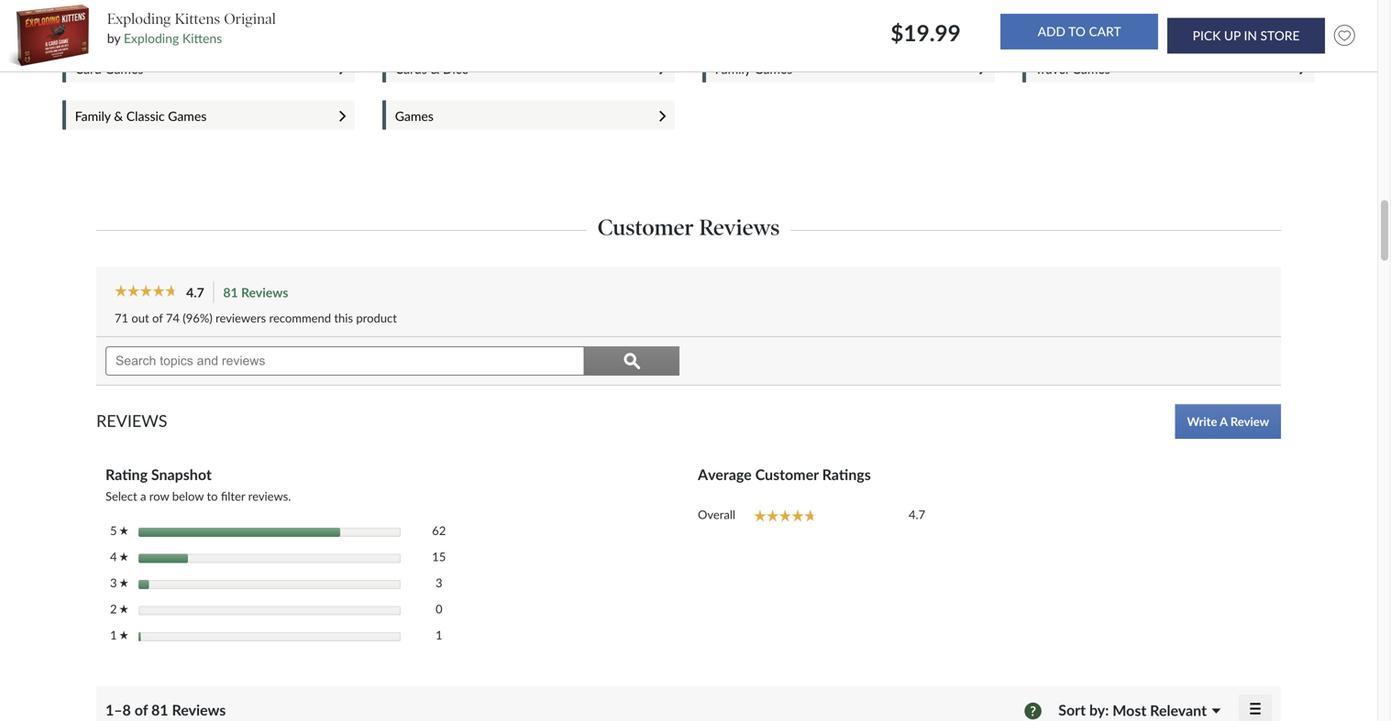 Task type: locate. For each thing, give the bounding box(es) containing it.
family
[[715, 61, 751, 77], [75, 108, 111, 124]]

2 ☆
[[110, 602, 128, 617]]

1 horizontal spatial 81
[[223, 285, 238, 300]]

family games link
[[715, 61, 962, 77]]

None submit
[[1000, 14, 1158, 49], [1167, 18, 1325, 54], [1000, 14, 1158, 49], [1167, 18, 1325, 54]]

5
[[110, 524, 119, 538]]

1 vertical spatial customer
[[755, 466, 819, 484]]

62
[[432, 524, 446, 538]]

☆ for 4
[[119, 553, 128, 562]]

0 horizontal spatial family
[[75, 108, 111, 124]]

cards & dice
[[395, 61, 468, 77]]

by:
[[1089, 702, 1109, 719]]

0 vertical spatial of
[[152, 311, 163, 326]]

1 ☆ from the top
[[119, 526, 128, 536]]

card
[[75, 61, 102, 77]]

exploding kittens link
[[124, 30, 222, 46]]

row
[[149, 489, 169, 504]]

0 vertical spatial &
[[430, 61, 440, 77]]

average
[[698, 466, 752, 484]]

☆ up "3 ☆"
[[119, 553, 128, 562]]

relevant
[[1150, 702, 1207, 720]]

0 horizontal spatial 3
[[110, 576, 119, 591]]

kittens up exploding kittens link on the left top
[[175, 10, 220, 28]]

this
[[334, 311, 353, 326]]

0 horizontal spatial customer
[[598, 214, 694, 241]]

2 1 from the left
[[436, 628, 442, 643]]

1 vertical spatial family
[[75, 108, 111, 124]]

?
[[1024, 703, 1042, 720]]

2
[[110, 602, 119, 617]]

☆ inside 1 ☆
[[119, 631, 128, 641]]

81
[[223, 285, 238, 300], [151, 702, 168, 719]]

write a review
[[1187, 415, 1269, 429]]

3
[[110, 576, 119, 591], [436, 576, 442, 591]]

travel games
[[1035, 61, 1110, 77]]

1 1 from the left
[[110, 628, 119, 643]]

1 vertical spatial 4.7
[[909, 508, 925, 522]]

3 ☆ from the top
[[119, 579, 128, 588]]

exploding kittens original by exploding kittens
[[107, 10, 276, 46]]

1 horizontal spatial &
[[430, 61, 440, 77]]

0 horizontal spatial of
[[135, 702, 148, 719]]

☆
[[119, 526, 128, 536], [119, 553, 128, 562], [119, 579, 128, 588], [119, 605, 128, 615], [119, 631, 128, 641]]

& left classic
[[114, 108, 123, 124]]

15
[[432, 550, 446, 565]]

1 down 0
[[436, 628, 442, 643]]

reviews
[[699, 214, 780, 241], [241, 285, 288, 300], [96, 411, 167, 431], [172, 702, 226, 719]]

☆ up 4 ☆
[[119, 526, 128, 536]]

3 up 2
[[110, 576, 119, 591]]

a inside rating snapshot select a row below to filter reviews.
[[140, 489, 146, 504]]

3 for 3
[[436, 576, 442, 591]]

5 ☆ from the top
[[119, 631, 128, 641]]

family & classic games link
[[75, 108, 322, 124]]

1 ☆
[[110, 628, 128, 643]]

0 vertical spatial 4.7
[[186, 285, 204, 300]]

games for travel games
[[1072, 61, 1110, 77]]

1 horizontal spatial a
[[1220, 415, 1228, 429]]

3 up 0
[[436, 576, 442, 591]]

0 vertical spatial a
[[1220, 415, 1228, 429]]

of left 74
[[152, 311, 163, 326]]

0
[[436, 602, 442, 617]]

74
[[166, 311, 180, 326]]

family & classic games
[[75, 108, 207, 124]]

games
[[105, 61, 143, 77], [754, 61, 793, 77], [1072, 61, 1110, 77], [168, 108, 207, 124], [395, 108, 434, 124]]

1 down 2
[[110, 628, 119, 643]]

☆ up 1 ☆
[[119, 605, 128, 615]]

ratings
[[822, 466, 871, 484]]

1–8 of 81 reviews alert
[[105, 702, 233, 719]]

1 vertical spatial exploding
[[124, 30, 179, 46]]

71
[[115, 311, 128, 326]]

☆ up 2 ☆
[[119, 579, 128, 588]]

1 3 from the left
[[110, 576, 119, 591]]

card games link
[[75, 61, 322, 77]]

0 horizontal spatial 1
[[110, 628, 119, 643]]

1 horizontal spatial family
[[715, 61, 751, 77]]

0 vertical spatial exploding
[[107, 10, 171, 28]]

customer
[[598, 214, 694, 241], [755, 466, 819, 484]]

? button
[[1024, 701, 1042, 722]]

add to wishlist image
[[1330, 21, 1359, 51]]

0 vertical spatial kittens
[[175, 10, 220, 28]]

family for family games
[[715, 61, 751, 77]]

0 horizontal spatial a
[[140, 489, 146, 504]]

1 horizontal spatial of
[[152, 311, 163, 326]]

of right 1–8
[[135, 702, 148, 719]]

& left dice
[[430, 61, 440, 77]]

travel
[[1035, 61, 1068, 77]]

☆ inside 2 ☆
[[119, 605, 128, 615]]

1 vertical spatial 81
[[151, 702, 168, 719]]

by
[[107, 30, 120, 46]]

to
[[207, 489, 218, 504]]

1 horizontal spatial customer
[[755, 466, 819, 484]]

☆ inside "3 ☆"
[[119, 579, 128, 588]]

☆ down 2 ☆
[[119, 631, 128, 641]]

write
[[1187, 415, 1217, 429]]

1 horizontal spatial 3
[[436, 576, 442, 591]]

4 ☆ from the top
[[119, 605, 128, 615]]

exploding
[[107, 10, 171, 28], [124, 30, 179, 46]]

&
[[430, 61, 440, 77], [114, 108, 123, 124]]

a left row
[[140, 489, 146, 504]]

exploding up by
[[107, 10, 171, 28]]

☆ inside 4 ☆
[[119, 553, 128, 562]]

81 up reviewers
[[223, 285, 238, 300]]

1 horizontal spatial 4.7
[[909, 508, 925, 522]]

kittens
[[175, 10, 220, 28], [182, 30, 222, 46]]

☆ for 3
[[119, 579, 128, 588]]

☆☆☆☆☆
[[115, 284, 177, 297], [115, 284, 177, 297], [754, 509, 817, 522], [754, 509, 817, 522]]

Search topics and reviews text field
[[105, 347, 585, 376]]

games link
[[395, 108, 642, 124]]

3 for 3 ☆
[[110, 576, 119, 591]]

1 for 1 ☆
[[110, 628, 119, 643]]

of
[[152, 311, 163, 326], [135, 702, 148, 719]]

& for classic
[[114, 108, 123, 124]]

0 horizontal spatial 81
[[151, 702, 168, 719]]

filter
[[221, 489, 245, 504]]

1 horizontal spatial 1
[[436, 628, 442, 643]]

exploding right by
[[124, 30, 179, 46]]

0 vertical spatial family
[[715, 61, 751, 77]]

overall
[[698, 508, 735, 522]]

ϙ
[[624, 353, 641, 370]]

2 ☆ from the top
[[119, 553, 128, 562]]

0 horizontal spatial &
[[114, 108, 123, 124]]

1 vertical spatial &
[[114, 108, 123, 124]]

1 vertical spatial a
[[140, 489, 146, 504]]

card games
[[75, 61, 143, 77]]

2 3 from the left
[[436, 576, 442, 591]]

1
[[110, 628, 119, 643], [436, 628, 442, 643]]

subjects
[[146, 5, 231, 32]]

a right "write"
[[1220, 415, 1228, 429]]

a
[[1220, 415, 1228, 429], [140, 489, 146, 504]]

0 horizontal spatial 4.7
[[186, 285, 204, 300]]

☆ inside 5 ☆
[[119, 526, 128, 536]]

rating snapshot select a row below to filter reviews.
[[105, 466, 291, 504]]

4.7
[[186, 285, 204, 300], [909, 508, 925, 522]]

select
[[105, 489, 137, 504]]

kittens up card games link
[[182, 30, 222, 46]]

81 right 1–8
[[151, 702, 168, 719]]



Task type: vqa. For each thing, say whether or not it's contained in the screenshot.
☆ corresponding to 1
yes



Task type: describe. For each thing, give the bounding box(es) containing it.
family games
[[715, 61, 793, 77]]

related
[[62, 5, 140, 32]]

travel games link
[[1035, 61, 1282, 77]]

games for family games
[[754, 61, 793, 77]]

cards & dice link
[[395, 61, 642, 77]]

review
[[1230, 415, 1269, 429]]

(96%)
[[183, 311, 212, 326]]

dice
[[443, 61, 468, 77]]

0 vertical spatial 81
[[223, 285, 238, 300]]

1 vertical spatial of
[[135, 702, 148, 719]]

4 ☆
[[110, 550, 128, 565]]

1 vertical spatial kittens
[[182, 30, 222, 46]]

81 reviews
[[223, 285, 288, 300]]

☆ for 2
[[119, 605, 128, 615]]

games for card games
[[105, 61, 143, 77]]

a inside button
[[1220, 415, 1228, 429]]

product
[[356, 311, 397, 326]]

☆ for 1
[[119, 631, 128, 641]]

sort
[[1058, 702, 1086, 719]]

customer reviews
[[598, 214, 780, 241]]

0 vertical spatial customer
[[598, 214, 694, 241]]

original
[[224, 10, 276, 28]]

sort by: most relevant ▼
[[1058, 702, 1221, 720]]

☆ for 5
[[119, 526, 128, 536]]

exploding kittens original image
[[9, 4, 89, 67]]

reviewers
[[216, 311, 266, 326]]

3 ☆
[[110, 576, 128, 591]]

cards
[[395, 61, 427, 77]]

1–8 of 81 reviews
[[105, 702, 233, 719]]

reviews.
[[248, 489, 291, 504]]

ϙ button
[[585, 347, 679, 376]]

average customer ratings
[[698, 466, 871, 484]]

4
[[110, 550, 119, 565]]

classic
[[126, 108, 165, 124]]

& for dice
[[430, 61, 440, 77]]

below
[[172, 489, 204, 504]]

snapshot
[[151, 466, 212, 484]]

rating
[[105, 466, 148, 484]]

related subjects
[[62, 5, 231, 32]]

Search topics and reviews search region search field
[[96, 338, 689, 385]]

$19.99
[[891, 19, 966, 46]]

recommend
[[269, 311, 331, 326]]

5 ☆
[[110, 524, 128, 538]]

81 reviews link
[[222, 282, 298, 304]]

1–8
[[105, 702, 131, 719]]

write a review button
[[1175, 405, 1281, 439]]

1 for 1
[[436, 628, 442, 643]]

out
[[131, 311, 149, 326]]

family for family & classic games
[[75, 108, 111, 124]]

71 out of 74 (96%) reviewers recommend this product
[[115, 311, 397, 326]]

most
[[1113, 702, 1147, 720]]

▼
[[1212, 707, 1221, 716]]



